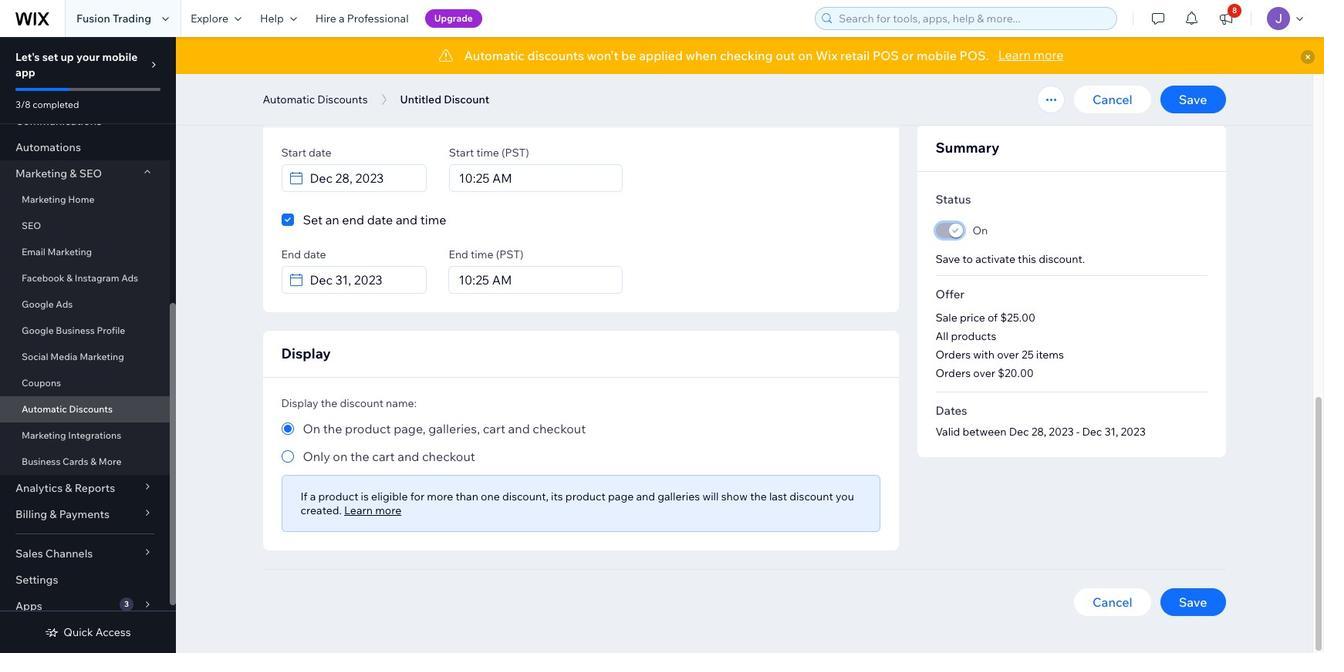 Task type: vqa. For each thing, say whether or not it's contained in the screenshot.
on
yes



Task type: locate. For each thing, give the bounding box(es) containing it.
product for page,
[[345, 421, 391, 437]]

sale price of $25.00 all products orders with over 25 items orders over $20.00
[[936, 311, 1064, 380]]

profile
[[97, 325, 125, 336]]

sale
[[936, 311, 958, 325]]

0 horizontal spatial start
[[281, 146, 306, 160]]

dates inside dates valid between dec 28, 2023 - dec 31, 2023
[[936, 404, 967, 418]]

automatic for automatic discounts button
[[263, 93, 315, 106]]

the left last
[[750, 490, 767, 504]]

social
[[22, 351, 48, 363]]

& for instagram
[[67, 272, 73, 284]]

automatic discounts inside sidebar element
[[22, 404, 113, 415]]

cart
[[483, 421, 505, 437], [372, 449, 395, 465]]

hire a professional
[[315, 12, 409, 25]]

over down with
[[973, 367, 995, 380]]

2 vertical spatial time
[[471, 248, 494, 262]]

1 google from the top
[[22, 299, 54, 310]]

0 horizontal spatial 2023
[[1049, 425, 1074, 439]]

& inside dropdown button
[[50, 508, 57, 522]]

1 display from the top
[[281, 345, 331, 363]]

1 vertical spatial (pst)
[[496, 248, 524, 262]]

1 vertical spatial learn more
[[344, 504, 401, 518]]

1 cancel from the top
[[1093, 92, 1133, 107]]

0 vertical spatial automatic discounts
[[263, 93, 368, 106]]

0 horizontal spatial learn more
[[344, 504, 401, 518]]

learn
[[998, 47, 1031, 63], [344, 504, 373, 518]]

and right end
[[396, 212, 418, 228]]

cards
[[63, 456, 88, 468]]

save for second save button from the bottom
[[1179, 92, 1207, 107]]

automatic for automatic discounts link
[[22, 404, 67, 415]]

checkout down "on the product page, galleries, cart and checkout"
[[422, 449, 475, 465]]

0 horizontal spatial learn more link
[[344, 504, 401, 518]]

learn more link right pos. at the top
[[998, 46, 1064, 64]]

mobile right the or
[[917, 48, 957, 63]]

1 vertical spatial discount
[[790, 490, 833, 504]]

save
[[1179, 92, 1207, 107], [936, 252, 960, 266], [1179, 595, 1207, 610]]

1 vertical spatial over
[[973, 367, 995, 380]]

2 vertical spatial save
[[1179, 595, 1207, 610]]

0 horizontal spatial dates
[[281, 94, 320, 112]]

discounts inside button
[[317, 93, 368, 106]]

applied
[[639, 48, 683, 63]]

0 vertical spatial a
[[339, 12, 345, 25]]

0 vertical spatial orders
[[936, 348, 971, 362]]

0 vertical spatial learn more link
[[998, 46, 1064, 64]]

0 horizontal spatial discounts
[[69, 404, 113, 415]]

2 vertical spatial date
[[303, 248, 326, 262]]

1 horizontal spatial 2023
[[1121, 425, 1146, 439]]

date down set at the top
[[303, 248, 326, 262]]

explore
[[191, 12, 228, 25]]

a for professional
[[339, 12, 345, 25]]

automatic inside sidebar element
[[22, 404, 67, 415]]

seo up email
[[22, 220, 41, 231]]

1 end from the left
[[281, 248, 301, 262]]

time inside set an end date and time checkbox
[[420, 212, 446, 228]]

the up only
[[321, 397, 337, 411]]

google up social
[[22, 325, 54, 336]]

marketing & seo button
[[0, 161, 170, 187]]

1 vertical spatial orders
[[936, 367, 971, 380]]

1 horizontal spatial on
[[973, 224, 988, 238]]

orders
[[936, 348, 971, 362], [936, 367, 971, 380]]

on inside option group
[[333, 449, 348, 465]]

1 vertical spatial automatic
[[263, 93, 315, 106]]

product down display the discount name: at the bottom left
[[345, 421, 391, 437]]

start down automatic discounts button
[[281, 146, 306, 160]]

1 vertical spatial google
[[22, 325, 54, 336]]

seo inside seo link
[[22, 220, 41, 231]]

1 horizontal spatial dec
[[1082, 425, 1102, 439]]

1 vertical spatial discounts
[[69, 404, 113, 415]]

discounts up integrations
[[69, 404, 113, 415]]

automatic up start date
[[263, 93, 315, 106]]

automatic
[[464, 48, 525, 63], [263, 93, 315, 106], [22, 404, 67, 415]]

0 vertical spatial on
[[973, 224, 988, 238]]

email marketing
[[22, 246, 92, 258]]

marketing down marketing & seo
[[22, 194, 66, 205]]

on right only
[[333, 449, 348, 465]]

& for payments
[[50, 508, 57, 522]]

automatic down coupons
[[22, 404, 67, 415]]

billing & payments button
[[0, 502, 170, 528]]

& up home
[[70, 167, 77, 181]]

automatic discounts won't be applied when checking out on wix retail pos or mobile pos.
[[464, 48, 989, 63]]

an
[[325, 212, 339, 228]]

automatic inside button
[[263, 93, 315, 106]]

coupons
[[22, 377, 61, 389]]

its
[[551, 490, 563, 504]]

1 vertical spatial a
[[310, 490, 316, 504]]

learn more right pos. at the top
[[998, 47, 1064, 63]]

2 cancel button from the top
[[1074, 589, 1151, 617]]

dec left the 28,
[[1009, 425, 1029, 439]]

start for start time (pst)
[[449, 146, 474, 160]]

settings
[[15, 573, 58, 587]]

and right page
[[636, 490, 655, 504]]

upgrade button
[[425, 9, 482, 28]]

marketing down the profile
[[80, 351, 124, 363]]

1 orders from the top
[[936, 348, 971, 362]]

1 cancel button from the top
[[1074, 86, 1151, 113]]

mobile inside alert
[[917, 48, 957, 63]]

& right facebook
[[67, 272, 73, 284]]

and inside if a product is eligible for more than one discount, its product page and galleries will show the last discount you created.
[[636, 490, 655, 504]]

1 horizontal spatial checkout
[[533, 421, 586, 437]]

communications button
[[0, 108, 170, 134]]

None field
[[454, 165, 617, 191], [454, 267, 617, 293], [454, 165, 617, 191], [454, 267, 617, 293]]

product left is
[[318, 490, 358, 504]]

start down discount
[[449, 146, 474, 160]]

access
[[96, 626, 131, 640]]

1 vertical spatial seo
[[22, 220, 41, 231]]

8 button
[[1209, 0, 1243, 37]]

a inside if a product is eligible for more than one discount, its product page and galleries will show the last discount you created.
[[310, 490, 316, 504]]

28,
[[1031, 425, 1047, 439]]

learn for right learn more 'link'
[[998, 47, 1031, 63]]

discounts for automatic discounts link
[[69, 404, 113, 415]]

date inside checkbox
[[367, 212, 393, 228]]

0 vertical spatial cancel
[[1093, 92, 1133, 107]]

cancel button
[[1074, 86, 1151, 113], [1074, 589, 1151, 617]]

3/8 completed
[[15, 99, 79, 110]]

automatic discounts inside button
[[263, 93, 368, 106]]

25
[[1022, 348, 1034, 362]]

automatic up discount
[[464, 48, 525, 63]]

start
[[281, 146, 306, 160], [449, 146, 474, 160]]

1 vertical spatial learn
[[344, 504, 373, 518]]

0 horizontal spatial over
[[973, 367, 995, 380]]

marketing inside dropdown button
[[15, 167, 67, 181]]

0 horizontal spatial cart
[[372, 449, 395, 465]]

marketing up business cards & more
[[22, 430, 66, 441]]

be
[[621, 48, 636, 63]]

1 horizontal spatial end
[[449, 248, 468, 262]]

dec right -
[[1082, 425, 1102, 439]]

untitled
[[400, 93, 441, 106]]

seo up marketing home link
[[79, 167, 102, 181]]

to
[[963, 252, 973, 266]]

ads up google business profile
[[56, 299, 73, 310]]

discounts inside sidebar element
[[69, 404, 113, 415]]

1 vertical spatial cancel
[[1093, 595, 1133, 610]]

1 vertical spatial business
[[22, 456, 61, 468]]

learn more
[[998, 47, 1064, 63], [344, 504, 401, 518]]

1 horizontal spatial a
[[339, 12, 345, 25]]

discount,
[[502, 490, 549, 504]]

more right is
[[375, 504, 401, 518]]

automatic discounts for automatic discounts button
[[263, 93, 368, 106]]

& inside popup button
[[65, 482, 72, 495]]

display up display the discount name: at the bottom left
[[281, 345, 331, 363]]

on up "to"
[[973, 224, 988, 238]]

0 horizontal spatial on
[[333, 449, 348, 465]]

business
[[56, 325, 95, 336], [22, 456, 61, 468]]

than
[[456, 490, 478, 504]]

product for is
[[318, 490, 358, 504]]

learn right created.
[[344, 504, 373, 518]]

automations link
[[0, 134, 170, 161]]

cart down page,
[[372, 449, 395, 465]]

completed
[[33, 99, 79, 110]]

automatic discounts up start date
[[263, 93, 368, 106]]

dates valid between dec 28, 2023 - dec 31, 2023
[[936, 404, 1146, 439]]

0 vertical spatial automatic
[[464, 48, 525, 63]]

2 vertical spatial automatic
[[22, 404, 67, 415]]

1 horizontal spatial learn
[[998, 47, 1031, 63]]

0 vertical spatial dates
[[281, 94, 320, 112]]

0 vertical spatial learn more
[[998, 47, 1064, 63]]

learn right pos. at the top
[[998, 47, 1031, 63]]

0 horizontal spatial a
[[310, 490, 316, 504]]

1 horizontal spatial more
[[427, 490, 453, 504]]

1 horizontal spatial seo
[[79, 167, 102, 181]]

cancel for second save button from the bottom
[[1093, 92, 1133, 107]]

1 horizontal spatial ads
[[121, 272, 138, 284]]

ads
[[121, 272, 138, 284], [56, 299, 73, 310]]

date for end date
[[303, 248, 326, 262]]

checkout up its
[[533, 421, 586, 437]]

0 vertical spatial (pst)
[[502, 146, 529, 160]]

2 cancel from the top
[[1093, 595, 1133, 610]]

sales channels button
[[0, 541, 170, 567]]

a for product
[[310, 490, 316, 504]]

instagram
[[75, 272, 119, 284]]

checkout
[[533, 421, 586, 437], [422, 449, 475, 465]]

2 end from the left
[[449, 248, 468, 262]]

business cards & more link
[[0, 449, 170, 475]]

show
[[721, 490, 748, 504]]

1 vertical spatial learn more link
[[344, 504, 401, 518]]

0 horizontal spatial checkout
[[422, 449, 475, 465]]

discounts up start date
[[317, 93, 368, 106]]

& inside dropdown button
[[70, 167, 77, 181]]

alert
[[176, 37, 1324, 74]]

0 horizontal spatial seo
[[22, 220, 41, 231]]

1 vertical spatial automatic discounts
[[22, 404, 113, 415]]

a right hire
[[339, 12, 345, 25]]

1 vertical spatial display
[[281, 397, 318, 411]]

a
[[339, 12, 345, 25], [310, 490, 316, 504]]

on up only
[[303, 421, 320, 437]]

0 vertical spatial date
[[309, 146, 332, 160]]

0 vertical spatial over
[[997, 348, 1019, 362]]

0 vertical spatial learn
[[998, 47, 1031, 63]]

1 horizontal spatial start
[[449, 146, 474, 160]]

discount left "name:"
[[340, 397, 383, 411]]

dates up start date
[[281, 94, 320, 112]]

more inside 'link'
[[1034, 47, 1064, 63]]

Dec 31, 2023 field
[[305, 267, 421, 293]]

business cards & more
[[22, 456, 121, 468]]

1 horizontal spatial learn more
[[998, 47, 1064, 63]]

1 vertical spatial ads
[[56, 299, 73, 310]]

2023 left -
[[1049, 425, 1074, 439]]

0 horizontal spatial learn
[[344, 504, 373, 518]]

1 vertical spatial dates
[[936, 404, 967, 418]]

1 horizontal spatial dates
[[936, 404, 967, 418]]

learn more left the for
[[344, 504, 401, 518]]

automatic discounts up marketing integrations
[[22, 404, 113, 415]]

dates up valid
[[936, 404, 967, 418]]

learn more link
[[998, 46, 1064, 64], [344, 504, 401, 518]]

save button
[[1160, 86, 1226, 113], [1160, 589, 1226, 617]]

1 horizontal spatial mobile
[[917, 48, 957, 63]]

1 horizontal spatial cart
[[483, 421, 505, 437]]

& right billing
[[50, 508, 57, 522]]

0 vertical spatial display
[[281, 345, 331, 363]]

0 horizontal spatial automatic
[[22, 404, 67, 415]]

marketing down automations
[[15, 167, 67, 181]]

google down facebook
[[22, 299, 54, 310]]

mobile right your
[[102, 50, 138, 64]]

on right out
[[798, 48, 813, 63]]

date up dec 28, 2023 field
[[309, 146, 332, 160]]

0 horizontal spatial dec
[[1009, 425, 1029, 439]]

0 vertical spatial seo
[[79, 167, 102, 181]]

discount
[[340, 397, 383, 411], [790, 490, 833, 504]]

untitled discount
[[400, 93, 489, 106]]

0 vertical spatial save button
[[1160, 86, 1226, 113]]

google for google business profile
[[22, 325, 54, 336]]

wix
[[816, 48, 838, 63]]

2023 right 31,
[[1121, 425, 1146, 439]]

& left reports at the left
[[65, 482, 72, 495]]

0 horizontal spatial more
[[375, 504, 401, 518]]

0 vertical spatial time
[[476, 146, 499, 160]]

date right end
[[367, 212, 393, 228]]

facebook & instagram ads link
[[0, 265, 170, 292]]

1 vertical spatial save button
[[1160, 589, 1226, 617]]

a right if
[[310, 490, 316, 504]]

2 2023 from the left
[[1121, 425, 1146, 439]]

page
[[608, 490, 634, 504]]

cancel
[[1093, 92, 1133, 107], [1093, 595, 1133, 610]]

2 horizontal spatial more
[[1034, 47, 1064, 63]]

mobile inside let's set up your mobile app
[[102, 50, 138, 64]]

0 horizontal spatial end
[[281, 248, 301, 262]]

1 start from the left
[[281, 146, 306, 160]]

or
[[902, 48, 914, 63]]

time
[[476, 146, 499, 160], [420, 212, 446, 228], [471, 248, 494, 262]]

a inside hire a professional link
[[339, 12, 345, 25]]

0 vertical spatial business
[[56, 325, 95, 336]]

1 vertical spatial on
[[303, 421, 320, 437]]

cart right "galleries," on the left
[[483, 421, 505, 437]]

dates for dates valid between dec 28, 2023 - dec 31, 2023
[[936, 404, 967, 418]]

business up analytics
[[22, 456, 61, 468]]

more right the for
[[427, 490, 453, 504]]

0 vertical spatial checkout
[[533, 421, 586, 437]]

1 horizontal spatial on
[[798, 48, 813, 63]]

won't
[[587, 48, 619, 63]]

set an end date and time
[[303, 212, 446, 228]]

display for display
[[281, 345, 331, 363]]

of
[[988, 311, 998, 325]]

products
[[951, 329, 996, 343]]

2 save button from the top
[[1160, 589, 1226, 617]]

1 horizontal spatial automatic discounts
[[263, 93, 368, 106]]

display up only
[[281, 397, 318, 411]]

ads right instagram
[[121, 272, 138, 284]]

(pst) for end time (pst)
[[496, 248, 524, 262]]

seo link
[[0, 213, 170, 239]]

discounts for automatic discounts button
[[317, 93, 368, 106]]

end for end time (pst)
[[449, 248, 468, 262]]

(pst) for start time (pst)
[[502, 146, 529, 160]]

learn inside 'link'
[[998, 47, 1031, 63]]

valid
[[936, 425, 960, 439]]

2 google from the top
[[22, 325, 54, 336]]

business up social media marketing
[[56, 325, 95, 336]]

option group
[[281, 420, 880, 466]]

and right "galleries," on the left
[[508, 421, 530, 437]]

learn more link left the for
[[344, 504, 401, 518]]

social media marketing
[[22, 351, 124, 363]]

0 horizontal spatial discount
[[340, 397, 383, 411]]

1 vertical spatial date
[[367, 212, 393, 228]]

channels
[[45, 547, 93, 561]]

1 vertical spatial cart
[[372, 449, 395, 465]]

1 horizontal spatial discount
[[790, 490, 833, 504]]

1 vertical spatial time
[[420, 212, 446, 228]]

google ads link
[[0, 292, 170, 318]]

more right pos. at the top
[[1034, 47, 1064, 63]]

display the discount name:
[[281, 397, 417, 411]]

help
[[260, 12, 284, 25]]

1 horizontal spatial discounts
[[317, 93, 368, 106]]

marketing for integrations
[[22, 430, 66, 441]]

0 vertical spatial ads
[[121, 272, 138, 284]]

billing & payments
[[15, 508, 110, 522]]

over left 25
[[997, 348, 1019, 362]]

1 horizontal spatial automatic
[[263, 93, 315, 106]]

1 vertical spatial on
[[333, 449, 348, 465]]

discount right last
[[790, 490, 833, 504]]

2 start from the left
[[449, 146, 474, 160]]

0 horizontal spatial on
[[303, 421, 320, 437]]

0 vertical spatial cancel button
[[1074, 86, 1151, 113]]

pos.
[[960, 48, 989, 63]]

marketing & seo
[[15, 167, 102, 181]]

dates for dates
[[281, 94, 320, 112]]

0 horizontal spatial automatic discounts
[[22, 404, 113, 415]]

galleries
[[658, 490, 700, 504]]

date
[[309, 146, 332, 160], [367, 212, 393, 228], [303, 248, 326, 262]]

2 display from the top
[[281, 397, 318, 411]]

on for on the product page, galleries, cart and checkout
[[303, 421, 320, 437]]

0 vertical spatial on
[[798, 48, 813, 63]]

0 vertical spatial google
[[22, 299, 54, 310]]

1 vertical spatial cancel button
[[1074, 589, 1151, 617]]

1 2023 from the left
[[1049, 425, 1074, 439]]

coupons link
[[0, 370, 170, 397]]



Task type: describe. For each thing, give the bounding box(es) containing it.
media
[[50, 351, 78, 363]]

sidebar element
[[0, 0, 176, 654]]

marketing for home
[[22, 194, 66, 205]]

let's set up your mobile app
[[15, 50, 138, 79]]

1 horizontal spatial learn more link
[[998, 46, 1064, 64]]

time for end
[[471, 248, 494, 262]]

galleries,
[[428, 421, 480, 437]]

end time (pst)
[[449, 248, 524, 262]]

learn for learn more 'link' to the bottom
[[344, 504, 373, 518]]

will
[[703, 490, 719, 504]]

more inside if a product is eligible for more than one discount, its product page and galleries will show the last discount you created.
[[427, 490, 453, 504]]

2 horizontal spatial automatic
[[464, 48, 525, 63]]

marketing integrations link
[[0, 423, 170, 449]]

analytics & reports
[[15, 482, 115, 495]]

Set an end date and time checkbox
[[281, 211, 446, 229]]

option group containing on the product page, galleries, cart and checkout
[[281, 420, 880, 466]]

sales channels
[[15, 547, 93, 561]]

cancel button for second save button from the bottom
[[1074, 86, 1151, 113]]

the up is
[[350, 449, 369, 465]]

cancel for second save button from the top
[[1093, 595, 1133, 610]]

-
[[1076, 425, 1080, 439]]

2 dec from the left
[[1082, 425, 1102, 439]]

analytics
[[15, 482, 63, 495]]

email
[[22, 246, 45, 258]]

name:
[[386, 397, 417, 411]]

more for right learn more 'link'
[[1034, 47, 1064, 63]]

last
[[769, 490, 787, 504]]

& for seo
[[70, 167, 77, 181]]

discount inside if a product is eligible for more than one discount, its product page and galleries will show the last discount you created.
[[790, 490, 833, 504]]

trading
[[113, 12, 151, 25]]

more for learn more 'link' to the bottom
[[375, 504, 401, 518]]

product right its
[[566, 490, 606, 504]]

$20.00
[[998, 367, 1034, 380]]

end for end date
[[281, 248, 301, 262]]

0 vertical spatial discount
[[340, 397, 383, 411]]

analytics & reports button
[[0, 475, 170, 502]]

discount
[[444, 93, 489, 106]]

marketing for &
[[15, 167, 67, 181]]

1 vertical spatial save
[[936, 252, 960, 266]]

out
[[776, 48, 795, 63]]

save for second save button from the top
[[1179, 595, 1207, 610]]

professional
[[347, 12, 409, 25]]

offer
[[936, 287, 965, 302]]

display for display the discount name:
[[281, 397, 318, 411]]

up
[[61, 50, 74, 64]]

google business profile link
[[0, 318, 170, 344]]

& left more
[[90, 456, 97, 468]]

time for start
[[476, 146, 499, 160]]

retail
[[840, 48, 870, 63]]

integrations
[[68, 430, 121, 441]]

start for start date
[[281, 146, 306, 160]]

0 horizontal spatial ads
[[56, 299, 73, 310]]

automatic discounts button
[[255, 88, 375, 111]]

google for google ads
[[22, 299, 54, 310]]

& for reports
[[65, 482, 72, 495]]

only on the cart and checkout
[[303, 449, 475, 465]]

marketing integrations
[[22, 430, 121, 441]]

social media marketing link
[[0, 344, 170, 370]]

fusion
[[76, 12, 110, 25]]

1 dec from the left
[[1009, 425, 1029, 439]]

google ads
[[22, 299, 73, 310]]

more
[[99, 456, 121, 468]]

alert containing learn more
[[176, 37, 1324, 74]]

one
[[481, 490, 500, 504]]

sales
[[15, 547, 43, 561]]

start time (pst)
[[449, 146, 529, 160]]

0 vertical spatial cart
[[483, 421, 505, 437]]

cancel button for second save button from the top
[[1074, 589, 1151, 617]]

and down page,
[[398, 449, 419, 465]]

Dec 28, 2023 field
[[305, 165, 421, 191]]

automatic discounts for automatic discounts link
[[22, 404, 113, 415]]

seo inside marketing & seo dropdown button
[[79, 167, 102, 181]]

$25.00
[[1000, 311, 1036, 325]]

google business profile
[[22, 325, 125, 336]]

eligible
[[371, 490, 408, 504]]

if
[[301, 490, 308, 504]]

quick access button
[[45, 626, 131, 640]]

home
[[68, 194, 94, 205]]

hire a professional link
[[306, 0, 418, 37]]

2 orders from the top
[[936, 367, 971, 380]]

and inside checkbox
[[396, 212, 418, 228]]

1 save button from the top
[[1160, 86, 1226, 113]]

help button
[[251, 0, 306, 37]]

end
[[342, 212, 364, 228]]

settings link
[[0, 567, 170, 593]]

on the product page, galleries, cart and checkout
[[303, 421, 586, 437]]

communications
[[15, 114, 102, 128]]

billing
[[15, 508, 47, 522]]

price
[[960, 311, 985, 325]]

status
[[936, 192, 971, 207]]

apps
[[15, 600, 42, 613]]

on for on
[[973, 224, 988, 238]]

end date
[[281, 248, 326, 262]]

automatic discounts link
[[0, 397, 170, 423]]

1 vertical spatial checkout
[[422, 449, 475, 465]]

activate
[[975, 252, 1015, 266]]

items
[[1036, 348, 1064, 362]]

3
[[124, 600, 129, 610]]

hire
[[315, 12, 336, 25]]

marketing up facebook & instagram ads
[[48, 246, 92, 258]]

if a product is eligible for more than one discount, its product page and galleries will show the last discount you created.
[[301, 490, 854, 518]]

on inside alert
[[798, 48, 813, 63]]

summary
[[936, 139, 1000, 157]]

you
[[836, 490, 854, 504]]

pos
[[873, 48, 899, 63]]

set
[[303, 212, 323, 228]]

the inside if a product is eligible for more than one discount, its product page and galleries will show the last discount you created.
[[750, 490, 767, 504]]

this
[[1018, 252, 1036, 266]]

Search for tools, apps, help & more... field
[[834, 8, 1112, 29]]

facebook & instagram ads
[[22, 272, 138, 284]]

app
[[15, 66, 35, 79]]

the down display the discount name: at the bottom left
[[323, 421, 342, 437]]

between
[[963, 425, 1007, 439]]

quick access
[[64, 626, 131, 640]]

marketing home link
[[0, 187, 170, 213]]

untitled discount button
[[392, 88, 497, 111]]

1 horizontal spatial over
[[997, 348, 1019, 362]]

date for start date
[[309, 146, 332, 160]]

quick
[[64, 626, 93, 640]]

all
[[936, 329, 949, 343]]

let's
[[15, 50, 40, 64]]

for
[[410, 490, 425, 504]]

8
[[1232, 5, 1237, 15]]

automations
[[15, 140, 81, 154]]

checking
[[720, 48, 773, 63]]

created.
[[301, 504, 342, 518]]



